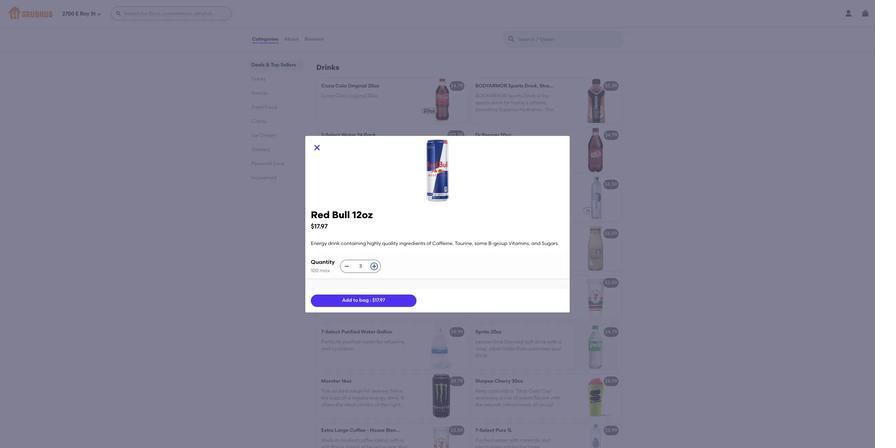 Task type: vqa. For each thing, say whether or not it's contained in the screenshot.
Hash in the Choose your Hash Brown Preparation:  (Choose 1) Select one
no



Task type: locate. For each thing, give the bounding box(es) containing it.
$4.79 for monster 16oz
[[451, 379, 463, 384]]

about
[[284, 36, 299, 42]]

with inside "discover a creamy blend of coffee and milk, mixed with divine vanilla flavor. the finest arabica beans create a rich and undeniably luscious beverage."
[[513, 248, 523, 253]]

2 vertical spatial 7-
[[475, 428, 480, 434]]

water up perfectly purified water for refueling and hydration. on the left of the page
[[361, 329, 375, 335]]

1 horizontal spatial drinks
[[316, 63, 339, 72]]

extra for extra large coffee - house blend 24oz
[[321, 428, 334, 434]]

0 vertical spatial coca cola original 20oz
[[321, 83, 379, 89]]

flavors inside the keep cool with a "stay cold cup" and enjoy a mix of sweet flavors with the smooth refreshment of an icy!
[[534, 395, 549, 401]]

- left house
[[367, 428, 369, 434]]

1 vertical spatial flavors
[[534, 395, 549, 401]]

electrolytes down the 7-select pure 1l
[[475, 444, 503, 448]]

2 vertical spatial $5.99
[[605, 379, 617, 384]]

cream
[[260, 133, 276, 138]]

a left the rich
[[492, 262, 495, 267]]

purified down the 7-select pure 1l
[[475, 437, 493, 443]]

to left keep
[[338, 297, 343, 303]]

fresh
[[252, 104, 264, 110]]

Input item quantity number field
[[353, 260, 368, 273]]

an
[[538, 402, 545, 408]]

with up icy!
[[551, 395, 560, 401]]

purified up purified
[[341, 329, 360, 335]]

2 vertical spatial select
[[480, 428, 495, 434]]

coca cola original 20oz
[[321, 83, 379, 89], [321, 93, 378, 99]]

0 vertical spatial quality
[[393, 191, 408, 197]]

1 vertical spatial drink
[[328, 241, 340, 247]]

energy up the 'red'
[[321, 191, 337, 197]]

0 vertical spatial extra
[[475, 280, 488, 286]]

1 horizontal spatial ingredients
[[399, 241, 425, 247]]

drinks inside tab
[[252, 76, 266, 82]]

$17.97 down the 'red'
[[311, 222, 328, 230]]

0 vertical spatial energy
[[321, 191, 337, 197]]

1 horizontal spatial group
[[494, 241, 508, 247]]

1 horizontal spatial large
[[489, 280, 503, 286]]

magnifying glass icon image
[[508, 35, 516, 43]]

hydrated inside clean and refreshing water to stay hydrated all day.
[[321, 149, 343, 155]]

that
[[516, 346, 526, 352]]

with up added
[[509, 437, 519, 443]]

0 vertical spatial electrolytes
[[352, 304, 379, 310]]

monster 16oz
[[321, 379, 352, 384]]

1 vertical spatial extra
[[321, 428, 334, 434]]

$3.59 for the extra large coffee - 7 reserve colombian 24oz image
[[605, 280, 617, 286]]

0 horizontal spatial b-
[[335, 205, 340, 211]]

to right fun
[[330, 33, 335, 39]]

0 vertical spatial from
[[388, 241, 399, 246]]

and down juice
[[371, 248, 380, 253]]

select for pure
[[480, 428, 495, 434]]

$4.79 for coca cola original 20oz
[[451, 83, 463, 89]]

- for 7
[[521, 280, 523, 286]]

water left 24
[[341, 132, 356, 138]]

0 vertical spatial -
[[521, 280, 523, 286]]

0 vertical spatial energy drink containing highly quality ingredients of caffeine, taurine, some b-group vitamins, and sugars.
[[321, 191, 408, 211]]

select up clean
[[326, 132, 340, 138]]

vitamins,
[[355, 205, 377, 211], [509, 241, 530, 247]]

0 vertical spatial for
[[377, 339, 383, 345]]

0 vertical spatial coffee
[[504, 280, 520, 286]]

containing up 12oz
[[351, 191, 376, 197]]

flavors up replenish
[[321, 297, 337, 303]]

lost
[[381, 304, 389, 310]]

1 vertical spatial quality
[[382, 241, 398, 247]]

hydrated down strawberry
[[366, 297, 387, 303]]

1 vertical spatial b-
[[488, 241, 494, 247]]

ingredients right the free
[[399, 241, 425, 247]]

water down the 7-select purified water gallon
[[362, 339, 375, 345]]

b- up milk,
[[488, 241, 494, 247]]

bodyarmor sports drink, strawberry banana 28oz
[[475, 83, 598, 89]]

1 vertical spatial energy
[[311, 241, 327, 247]]

1 horizontal spatial electrolytes
[[475, 444, 503, 448]]

ice cream tab
[[252, 132, 300, 139]]

1 vertical spatial vitamins,
[[509, 241, 530, 247]]

0 vertical spatial some
[[321, 205, 334, 211]]

0 vertical spatial b-
[[335, 205, 340, 211]]

1 vertical spatial coffee
[[350, 428, 366, 434]]

1 vertical spatial coca cola original 20oz
[[321, 93, 378, 99]]

1 horizontal spatial $3.59
[[605, 280, 617, 286]]

0 horizontal spatial some
[[321, 205, 334, 211]]

coffee left 7
[[504, 280, 520, 286]]

water inside a delicious orange juice free from water or preservtives and not from concentrate.
[[321, 248, 335, 253]]

categories button
[[252, 27, 279, 52]]

for
[[377, 339, 383, 345], [520, 444, 527, 448]]

purified
[[343, 339, 361, 345]]

1 vertical spatial highly
[[367, 241, 381, 247]]

discover
[[475, 241, 495, 246]]

water
[[371, 142, 385, 148], [321, 248, 335, 253], [362, 339, 375, 345], [494, 437, 508, 443]]

juice
[[366, 241, 377, 246]]

large for extra large coffee - 7 reserve colombian 24oz
[[489, 280, 503, 286]]

cherry
[[495, 379, 511, 384]]

clean and refreshing water to stay hydrated all day.
[[321, 142, 402, 155]]

energy drink containing highly quality ingredients of caffeine, taurine, some b-group vitamins, and sugars.
[[321, 191, 408, 211], [311, 241, 559, 247]]

1 vertical spatial coca
[[321, 93, 334, 99]]

0 vertical spatial coca
[[321, 83, 334, 89]]

electrolytes inside purified water with minerals and electrolytes added for taste.
[[475, 444, 503, 448]]

group right the 'red'
[[340, 205, 354, 211]]

quality
[[393, 191, 408, 197], [382, 241, 398, 247]]

0 vertical spatial large
[[489, 280, 503, 286]]

crisp
[[361, 33, 373, 39]]

main navigation navigation
[[0, 0, 875, 27]]

lemon-
[[475, 339, 494, 345]]

a inside lemon-lime flavored soft drink with a crisp, clean taste that quenches your thirst.
[[559, 339, 562, 345]]

thirst.
[[475, 353, 488, 359]]

and inside purified water with minerals and electrolytes added for taste.
[[541, 437, 550, 443]]

hydrated inside refreshing kiwi and strawberry flavors to keep you hydrated and replenish the electrolytes lost during exercise.
[[366, 297, 387, 303]]

0 vertical spatial drinks
[[316, 63, 339, 72]]

1 horizontal spatial caffeine,
[[432, 241, 454, 247]]

drinks down 'zesty'
[[316, 63, 339, 72]]

enjoy
[[486, 395, 498, 401]]

select up perfectly
[[326, 329, 340, 335]]

house
[[370, 428, 385, 434]]

$5.99 for 7-select purified water gallon
[[451, 329, 463, 335]]

1 horizontal spatial some
[[475, 241, 487, 247]]

0 vertical spatial taurine,
[[377, 198, 395, 204]]

1 vertical spatial electrolytes
[[475, 444, 503, 448]]

and
[[391, 33, 401, 39], [336, 142, 346, 148], [378, 205, 387, 211], [531, 241, 541, 247], [371, 248, 380, 253], [475, 248, 485, 253], [506, 262, 516, 267], [357, 290, 366, 296], [388, 297, 398, 303], [321, 346, 331, 352], [475, 395, 485, 401], [541, 437, 550, 443]]

1 vertical spatial water
[[361, 329, 375, 335]]

0 vertical spatial ingredients
[[321, 198, 347, 204]]

1 horizontal spatial 24oz
[[575, 280, 586, 286]]

highly inside energy drink containing highly quality ingredients of caffeine, taurine, some b-group vitamins, and sugars.
[[378, 191, 391, 197]]

from up not
[[388, 241, 399, 246]]

0 vertical spatial the
[[344, 304, 351, 310]]

- for house
[[367, 428, 369, 434]]

group up mixed
[[494, 241, 508, 247]]

drinks tab
[[252, 75, 300, 83]]

some
[[321, 205, 334, 211], [475, 241, 487, 247]]

highly
[[378, 191, 391, 197], [367, 241, 381, 247]]

a up your
[[559, 339, 562, 345]]

0 horizontal spatial taurine,
[[377, 198, 395, 204]]

0 horizontal spatial water
[[341, 132, 356, 138]]

energy
[[321, 191, 337, 197], [311, 241, 327, 247]]

water down a
[[321, 248, 335, 253]]

ingredients inside energy drink containing highly quality ingredients of caffeine, taurine, some b-group vitamins, and sugars.
[[321, 198, 347, 204]]

7- up clean
[[321, 132, 326, 138]]

hydrated down clean
[[321, 149, 343, 155]]

1 horizontal spatial -
[[521, 280, 523, 286]]

starbucks frappuccino vanilla 13.7oz image
[[570, 226, 621, 271]]

24oz right colombian
[[575, 280, 586, 286]]

with up arabica
[[513, 248, 523, 253]]

from
[[388, 241, 399, 246], [390, 248, 401, 253]]

for down 'minerals'
[[520, 444, 527, 448]]

water down 'pack'
[[371, 142, 385, 148]]

svg image inside main navigation navigation
[[116, 11, 121, 16]]

extra large coffee - 7 reserve colombian 24oz
[[475, 280, 586, 286]]

$17.97 down strawberry
[[372, 298, 385, 303]]

and right 'minerals'
[[541, 437, 550, 443]]

drinks down deals
[[252, 76, 266, 82]]

7-select pure 1l
[[475, 428, 512, 434]]

personal
[[252, 161, 272, 167]]

drink up or
[[328, 241, 340, 247]]

1 horizontal spatial taurine,
[[455, 241, 473, 247]]

refreshing kiwi and strawberry flavors to keep you hydrated and replenish the electrolytes lost during exercise. button
[[317, 276, 467, 320]]

1 horizontal spatial for
[[520, 444, 527, 448]]

20oz
[[368, 83, 379, 89], [367, 93, 378, 99], [500, 132, 512, 138], [491, 329, 502, 335]]

and right 12oz
[[378, 205, 387, 211]]

grocery tab
[[252, 146, 300, 153]]

arabica
[[514, 255, 533, 260]]

water inside purified water with minerals and electrolytes added for taste.
[[494, 437, 508, 443]]

1 vertical spatial ingredients
[[399, 241, 425, 247]]

and up all
[[336, 142, 346, 148]]

simply orange juice 52oz image
[[416, 226, 467, 271]]

purified
[[341, 329, 360, 335], [475, 437, 493, 443]]

0 vertical spatial original
[[348, 83, 367, 89]]

drink up bull
[[338, 191, 350, 197]]

extra large coffee - house blend 24oz image
[[416, 423, 467, 448]]

from right not
[[390, 248, 401, 253]]

personal care
[[252, 161, 285, 167]]

b-
[[335, 205, 340, 211], [488, 241, 494, 247]]

b- right the 'red'
[[335, 205, 340, 211]]

add
[[342, 298, 352, 303]]

and up you
[[357, 290, 366, 296]]

$17.97 inside red bull 12oz $17.97
[[311, 222, 328, 230]]

select left pure
[[480, 428, 495, 434]]

1 vertical spatial cola
[[335, 93, 346, 99]]

with up flavor
[[346, 33, 356, 39]]

dr pepper 20oz
[[475, 132, 512, 138]]

1 horizontal spatial flavors
[[534, 395, 549, 401]]

divine
[[524, 248, 538, 253]]

1 vertical spatial $5.99
[[451, 329, 463, 335]]

24
[[357, 132, 363, 138]]

vitamins, up divine in the bottom right of the page
[[509, 241, 530, 247]]

slurpee cherry 30oz image
[[570, 374, 621, 419]]

0 horizontal spatial electrolytes
[[352, 304, 379, 310]]

0 vertical spatial 24oz
[[575, 280, 586, 286]]

monster
[[321, 379, 340, 384]]

7-select purified water gallon
[[321, 329, 392, 335]]

2 vertical spatial drink
[[535, 339, 546, 345]]

and down perfectly
[[321, 346, 331, 352]]

0 horizontal spatial hydrated
[[321, 149, 343, 155]]

0 vertical spatial purified
[[341, 329, 360, 335]]

0 vertical spatial flavors
[[321, 297, 337, 303]]

7- for 7-select purified water gallon
[[321, 329, 326, 335]]

0 horizontal spatial large
[[335, 428, 349, 434]]

the down add
[[344, 304, 351, 310]]

30oz
[[512, 379, 523, 384]]

coffee left house
[[350, 428, 366, 434]]

the inside refreshing kiwi and strawberry flavors to keep you hydrated and replenish the electrolytes lost during exercise.
[[344, 304, 351, 310]]

1 vertical spatial 24oz
[[401, 428, 412, 434]]

7- left pure
[[475, 428, 480, 434]]

monster 16oz image
[[416, 374, 467, 419]]

energy up 'quantity'
[[311, 241, 327, 247]]

electrolytes
[[352, 304, 379, 310], [475, 444, 503, 448]]

red
[[311, 209, 330, 221]]

hydration.
[[332, 346, 355, 352]]

svg image
[[861, 9, 870, 18], [97, 12, 101, 16], [313, 143, 321, 152], [372, 264, 377, 269]]

banana
[[567, 83, 586, 89]]

vanilla
[[539, 248, 554, 253]]

with
[[346, 33, 356, 39], [513, 248, 523, 253], [548, 339, 557, 345], [500, 388, 510, 394], [551, 395, 560, 401], [509, 437, 519, 443]]

1 vertical spatial -
[[367, 428, 369, 434]]

group inside energy drink containing highly quality ingredients of caffeine, taurine, some b-group vitamins, and sugars.
[[340, 205, 354, 211]]

0 horizontal spatial vitamins,
[[355, 205, 377, 211]]

1 coca cola original 20oz from the top
[[321, 83, 379, 89]]

funyuns® onion flavored rings are a deliciously different snack that's fun to eat, with a crisp texture and zesty onion flavor
[[321, 19, 407, 46]]

beverage.
[[475, 268, 499, 274]]

onion
[[334, 40, 347, 46]]

24oz right blend
[[401, 428, 412, 434]]

electrolytes down bag
[[352, 304, 379, 310]]

cup"
[[541, 388, 553, 394]]

delicious
[[326, 241, 347, 246]]

pure
[[496, 428, 506, 434]]

flavors
[[321, 297, 337, 303], [534, 395, 549, 401]]

the left the smooth
[[475, 402, 483, 408]]

for down gallon
[[377, 339, 383, 345]]

perfectly
[[321, 339, 342, 345]]

0 vertical spatial svg image
[[116, 11, 121, 16]]

electrolytes inside refreshing kiwi and strawberry flavors to keep you hydrated and replenish the electrolytes lost during exercise.
[[352, 304, 379, 310]]

and down keep
[[475, 395, 485, 401]]

flavored
[[363, 19, 384, 25]]

0 vertical spatial $5.99
[[451, 182, 463, 187]]

candy tab
[[252, 118, 300, 125]]

water down pure
[[494, 437, 508, 443]]

drink inside energy drink containing highly quality ingredients of caffeine, taurine, some b-group vitamins, and sugars.
[[338, 191, 350, 197]]

coffee
[[504, 280, 520, 286], [350, 428, 366, 434]]

containing up preservtives
[[341, 241, 366, 247]]

1 vertical spatial drinks
[[252, 76, 266, 82]]

1 vertical spatial energy drink containing highly quality ingredients of caffeine, taurine, some b-group vitamins, and sugars.
[[311, 241, 559, 247]]

0 horizontal spatial flavors
[[321, 297, 337, 303]]

0 vertical spatial group
[[340, 205, 354, 211]]

7-select water 24 pack image
[[416, 128, 467, 173]]

water inside perfectly purified water for refueling and hydration.
[[362, 339, 375, 345]]

zesty
[[321, 40, 333, 46]]

taste
[[503, 346, 515, 352]]

1 vertical spatial sugars.
[[542, 241, 559, 247]]

1 horizontal spatial extra
[[475, 280, 488, 286]]

0 horizontal spatial the
[[344, 304, 351, 310]]

16oz
[[342, 379, 352, 384]]

1 vertical spatial group
[[494, 241, 508, 247]]

0 vertical spatial 7-
[[321, 132, 326, 138]]

with inside lemon-lime flavored soft drink with a crisp, clean taste that quenches your thirst.
[[548, 339, 557, 345]]

with up your
[[548, 339, 557, 345]]

7- up perfectly
[[321, 329, 326, 335]]

0 vertical spatial $3.59
[[605, 280, 617, 286]]

1 horizontal spatial sugars.
[[542, 241, 559, 247]]

water inside clean and refreshing water to stay hydrated all day.
[[371, 142, 385, 148]]

1 vertical spatial $3.59
[[451, 428, 463, 434]]

perfectly purified water for refueling and hydration.
[[321, 339, 405, 352]]

vitamins, right bull
[[355, 205, 377, 211]]

and up flavor.
[[475, 248, 485, 253]]

svg image left input item quantity number field
[[344, 264, 350, 269]]

with inside purified water with minerals and electrolytes added for taste.
[[509, 437, 519, 443]]

$4.79 for sprite 20oz
[[605, 329, 617, 335]]

b- inside energy drink containing highly quality ingredients of caffeine, taurine, some b-group vitamins, and sugars.
[[335, 205, 340, 211]]

orange
[[348, 241, 365, 246]]

to left stay
[[386, 142, 391, 148]]

0 horizontal spatial for
[[377, 339, 383, 345]]

svg image right the 'st' at top
[[116, 11, 121, 16]]

bull
[[332, 209, 350, 221]]

0 horizontal spatial drinks
[[252, 76, 266, 82]]

all
[[344, 149, 349, 155]]

drink up quenches
[[535, 339, 546, 345]]

ingredients up bull
[[321, 198, 347, 204]]

0 vertical spatial containing
[[351, 191, 376, 197]]

cool
[[489, 388, 499, 394]]

0 horizontal spatial $3.59
[[451, 428, 463, 434]]

0 vertical spatial water
[[341, 132, 356, 138]]

0 vertical spatial $17.97
[[311, 222, 328, 230]]

1 vertical spatial purified
[[475, 437, 493, 443]]

svg image
[[116, 11, 121, 16], [344, 264, 350, 269]]

lime
[[494, 339, 503, 345]]

and inside clean and refreshing water to stay hydrated all day.
[[336, 142, 346, 148]]

flavors up an
[[534, 395, 549, 401]]

creamy
[[501, 241, 519, 246]]

top
[[271, 62, 280, 68]]

large for extra large coffee - house blend 24oz
[[335, 428, 349, 434]]

1 vertical spatial the
[[475, 402, 483, 408]]

0 horizontal spatial coffee
[[350, 428, 366, 434]]

a
[[321, 241, 325, 246]]

create
[[475, 262, 491, 267]]

to
[[330, 33, 335, 39], [386, 142, 391, 148], [338, 297, 343, 303], [353, 298, 358, 303]]

to inside funyuns® onion flavored rings are a deliciously different snack that's fun to eat, with a crisp texture and zesty onion flavor
[[330, 33, 335, 39]]

and down that's
[[391, 33, 401, 39]]

0 vertical spatial vitamins,
[[355, 205, 377, 211]]

ingredients
[[321, 198, 347, 204], [399, 241, 425, 247]]

- left 7
[[521, 280, 523, 286]]

28oz
[[587, 83, 598, 89]]

and up divine in the bottom right of the page
[[531, 241, 541, 247]]

a delicious orange juice free from water or preservtives and not from concentrate.
[[321, 241, 401, 260]]

2 coca from the top
[[321, 93, 334, 99]]

0 vertical spatial hydrated
[[321, 149, 343, 155]]

0 horizontal spatial sugars.
[[389, 205, 406, 211]]

to left bag
[[353, 298, 358, 303]]

snacks
[[252, 90, 268, 96]]

24oz
[[575, 280, 586, 286], [401, 428, 412, 434]]

1 vertical spatial taurine,
[[455, 241, 473, 247]]

hydrated
[[321, 149, 343, 155], [366, 297, 387, 303]]



Task type: describe. For each thing, give the bounding box(es) containing it.
slurpee
[[475, 379, 493, 384]]

fun
[[321, 33, 329, 39]]

grocery
[[252, 147, 271, 153]]

and inside the keep cool with a "stay cold cup" and enjoy a mix of sweet flavors with the smooth refreshment of an icy!
[[475, 395, 485, 401]]

0 vertical spatial cola
[[335, 83, 347, 89]]

e
[[76, 11, 79, 17]]

2700
[[62, 11, 74, 17]]

candy
[[252, 118, 267, 124]]

0 horizontal spatial 24oz
[[401, 428, 412, 434]]

not
[[381, 248, 389, 253]]

7- for 7-select pure 1l
[[475, 428, 480, 434]]

1 vertical spatial some
[[475, 241, 487, 247]]

add to bag : $17.97
[[342, 298, 385, 303]]

and up during
[[388, 297, 398, 303]]

of inside energy drink containing highly quality ingredients of caffeine, taurine, some b-group vitamins, and sugars.
[[349, 198, 353, 204]]

about button
[[284, 27, 299, 52]]

refreshing
[[347, 142, 370, 148]]

keep cool with a "stay cold cup" and enjoy a mix of sweet flavors with the smooth refreshment of an icy!
[[475, 388, 560, 408]]

7-select purified water gallon image
[[416, 325, 467, 370]]

1 vertical spatial from
[[390, 248, 401, 253]]

eat,
[[336, 33, 345, 39]]

icy!
[[546, 402, 554, 408]]

$5.39
[[605, 83, 617, 89]]

refreshing kiwi and strawberry flavors to keep you hydrated and replenish the electrolytes lost during exercise.
[[321, 290, 405, 317]]

1 horizontal spatial water
[[361, 329, 375, 335]]

cold
[[529, 388, 540, 394]]

0 horizontal spatial purified
[[341, 329, 360, 335]]

1 vertical spatial containing
[[341, 241, 366, 247]]

stay
[[392, 142, 402, 148]]

for inside perfectly purified water for refueling and hydration.
[[377, 339, 383, 345]]

blend
[[386, 428, 400, 434]]

2 coca cola original 20oz from the top
[[321, 93, 378, 99]]

refreshment
[[503, 402, 531, 408]]

beans
[[534, 255, 549, 260]]

with up mix
[[500, 388, 510, 394]]

100
[[311, 268, 319, 274]]

sports
[[508, 83, 524, 89]]

mix
[[504, 395, 512, 401]]

colombian
[[548, 280, 574, 286]]

purified inside purified water with minerals and electrolytes added for taste.
[[475, 437, 493, 443]]

smartwater 1l image
[[570, 177, 621, 222]]

1 vertical spatial caffeine,
[[432, 241, 454, 247]]

and inside a delicious orange juice free from water or preservtives and not from concentrate.
[[371, 248, 380, 253]]

extra large coffee - 7 reserve colombian 24oz image
[[570, 276, 621, 320]]

energy inside energy drink containing highly quality ingredients of caffeine, taurine, some b-group vitamins, and sugars.
[[321, 191, 337, 197]]

1 coca from the top
[[321, 83, 334, 89]]

vitamins, inside energy drink containing highly quality ingredients of caffeine, taurine, some b-group vitamins, and sugars.
[[355, 205, 377, 211]]

0 vertical spatial sugars.
[[389, 205, 406, 211]]

preservtives
[[342, 248, 370, 253]]

are
[[399, 19, 407, 25]]

of inside "discover a creamy blend of coffee and milk, mixed with divine vanilla flavor. the finest arabica beans create a rich and undeniably luscious beverage."
[[534, 241, 539, 246]]

flavor.
[[475, 255, 490, 260]]

drink inside lemon-lime flavored soft drink with a crisp, clean taste that quenches your thirst.
[[535, 339, 546, 345]]

select for water
[[326, 132, 340, 138]]

pack
[[364, 132, 376, 138]]

1l
[[508, 428, 512, 434]]

rich
[[496, 262, 505, 267]]

electrolit strawberry kiwi 21oz image
[[416, 276, 467, 320]]

:
[[370, 298, 371, 303]]

sprite
[[475, 329, 490, 335]]

finest
[[501, 255, 513, 260]]

taurine, inside energy drink containing highly quality ingredients of caffeine, taurine, some b-group vitamins, and sugars.
[[377, 198, 395, 204]]

and inside funyuns® onion flavored rings are a deliciously different snack that's fun to eat, with a crisp texture and zesty onion flavor
[[391, 33, 401, 39]]

red bull 12oz $17.97
[[311, 209, 373, 230]]

fresh food tab
[[252, 104, 300, 111]]

with inside funyuns® onion flavored rings are a deliciously different snack that's fun to eat, with a crisp texture and zesty onion flavor
[[346, 33, 356, 39]]

texture
[[374, 33, 390, 39]]

1 horizontal spatial svg image
[[344, 264, 350, 269]]

a up fun
[[321, 26, 324, 32]]

free
[[378, 241, 387, 246]]

soft
[[525, 339, 534, 345]]

clean
[[321, 142, 335, 148]]

dr pepper 20oz image
[[570, 128, 621, 173]]

1 horizontal spatial vitamins,
[[509, 241, 530, 247]]

reserve
[[528, 280, 547, 286]]

strawberry
[[367, 290, 392, 296]]

care
[[273, 161, 285, 167]]

coffee for 7
[[504, 280, 520, 286]]

coffee for house
[[350, 428, 366, 434]]

7-select pure 1l image
[[570, 423, 621, 448]]

a down the different
[[357, 33, 360, 39]]

"stay
[[515, 388, 528, 394]]

refueling
[[384, 339, 405, 345]]

a up mixed
[[497, 241, 500, 246]]

drink,
[[525, 83, 538, 89]]

a up mix
[[511, 388, 514, 394]]

milk,
[[486, 248, 497, 253]]

different
[[351, 26, 371, 32]]

ice cream
[[252, 133, 276, 138]]

1 vertical spatial original
[[348, 93, 366, 99]]

rings
[[385, 19, 398, 25]]

replenish
[[321, 304, 342, 310]]

$3.59 for the "extra large coffee - house blend 24oz" image
[[451, 428, 463, 434]]

0 horizontal spatial caffeine,
[[354, 198, 376, 204]]

quantity 100 max
[[311, 259, 335, 274]]

deals
[[252, 62, 265, 68]]

that's
[[387, 26, 400, 32]]

luscious
[[544, 262, 563, 267]]

7- for 7-select water 24 pack
[[321, 132, 326, 138]]

to inside clean and refreshing water to stay hydrated all day.
[[386, 142, 391, 148]]

reviews
[[305, 36, 324, 42]]

extra for extra large coffee - 7 reserve colombian 24oz
[[475, 280, 488, 286]]

funyuns onion flavored rings 6oz image
[[416, 5, 467, 50]]

red bull 12oz image
[[416, 177, 467, 222]]

sprite 20oz image
[[570, 325, 621, 370]]

clean
[[489, 346, 502, 352]]

7
[[524, 280, 527, 286]]

1 horizontal spatial $17.97
[[372, 298, 385, 303]]

and down finest
[[506, 262, 516, 267]]

extra large coffee - house blend 24oz
[[321, 428, 412, 434]]

&
[[266, 62, 270, 68]]

the inside the keep cool with a "stay cold cup" and enjoy a mix of sweet flavors with the smooth refreshment of an icy!
[[475, 402, 483, 408]]

snacks tab
[[252, 90, 300, 97]]

quality inside energy drink containing highly quality ingredients of caffeine, taurine, some b-group vitamins, and sugars.
[[393, 191, 408, 197]]

strawberry
[[540, 83, 566, 89]]

to inside refreshing kiwi and strawberry flavors to keep you hydrated and replenish the electrolytes lost during exercise.
[[338, 297, 343, 303]]

and inside perfectly purified water for refueling and hydration.
[[321, 346, 331, 352]]

a left mix
[[500, 395, 503, 401]]

the
[[491, 255, 499, 260]]

blend
[[520, 241, 533, 246]]

bodyarmor sports drink, strawberry banana 28oz image
[[570, 79, 621, 123]]

deals & top sellers
[[252, 62, 296, 68]]

kiwi
[[347, 290, 356, 296]]

select for purified
[[326, 329, 340, 335]]

snack
[[372, 26, 386, 32]]

deals & top sellers tab
[[252, 61, 300, 69]]

sweet
[[519, 395, 533, 401]]

added
[[504, 444, 519, 448]]

for inside purified water with minerals and electrolytes added for taste.
[[520, 444, 527, 448]]

flavors inside refreshing kiwi and strawberry flavors to keep you hydrated and replenish the electrolytes lost during exercise.
[[321, 297, 337, 303]]

minerals
[[520, 437, 540, 443]]

ice
[[252, 133, 259, 138]]

$3.99
[[605, 428, 617, 434]]

personal care tab
[[252, 160, 300, 167]]

you
[[356, 297, 365, 303]]

taste.
[[528, 444, 541, 448]]

keep
[[344, 297, 355, 303]]

undeniably
[[517, 262, 543, 267]]

crisp,
[[475, 346, 488, 352]]

1 horizontal spatial b-
[[488, 241, 494, 247]]

slurpee cherry 30oz
[[475, 379, 523, 384]]

household tab
[[252, 174, 300, 181]]

fresh food
[[252, 104, 277, 110]]

containing inside energy drink containing highly quality ingredients of caffeine, taurine, some b-group vitamins, and sugars.
[[351, 191, 376, 197]]

or
[[336, 248, 341, 253]]

lemon-lime flavored soft drink with a crisp, clean taste that quenches your thirst.
[[475, 339, 562, 359]]

12oz
[[352, 209, 373, 221]]

bodyarmor
[[475, 83, 507, 89]]

coca cola original 20oz image
[[416, 79, 467, 123]]

roy
[[80, 11, 89, 17]]

$5.99 for slurpee cherry 30oz
[[605, 379, 617, 384]]



